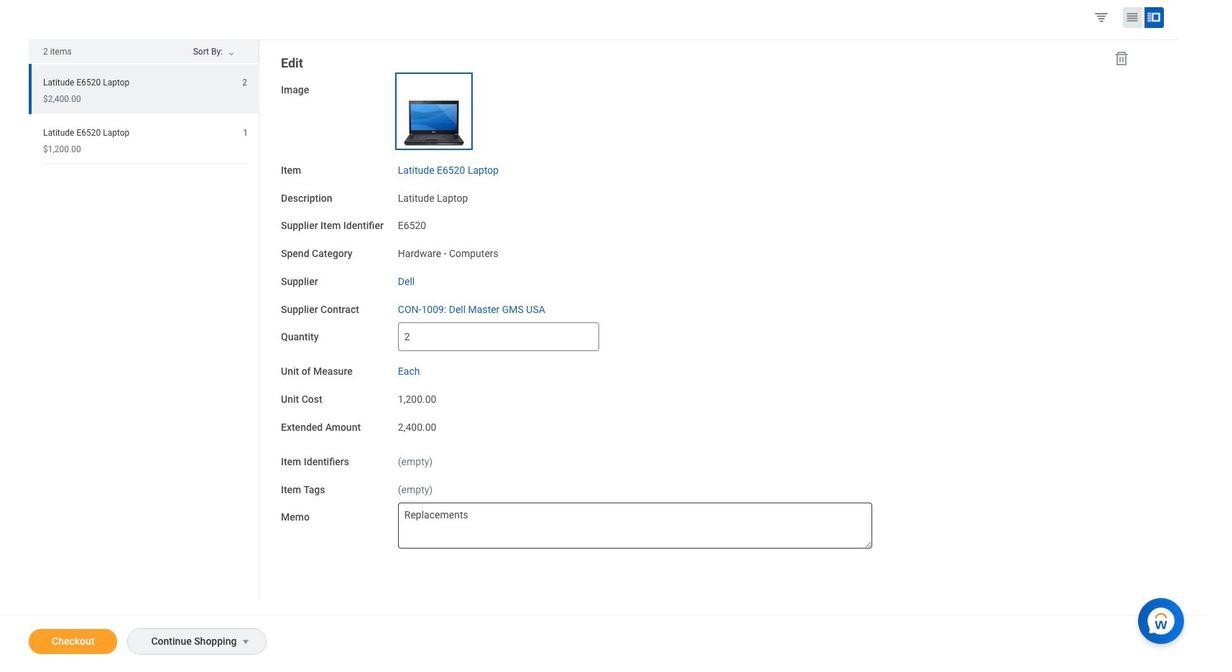 Task type: vqa. For each thing, say whether or not it's contained in the screenshot.
sixth 'row' from the top
no



Task type: describe. For each thing, give the bounding box(es) containing it.
item list list box
[[29, 64, 259, 164]]

hardware - computers element
[[398, 245, 499, 260]]

e6520.jpg image
[[398, 75, 470, 147]]

Toggle to Grid view radio
[[1124, 7, 1143, 28]]

workday assistant region
[[1139, 593, 1191, 645]]

none text field inside navigation pane region
[[398, 504, 873, 550]]

arrow down image
[[240, 48, 257, 57]]

toggle to grid view image
[[1126, 10, 1140, 24]]

select to filter grid data image
[[1094, 9, 1110, 24]]



Task type: locate. For each thing, give the bounding box(es) containing it.
delete image
[[1114, 49, 1131, 67]]

region
[[29, 40, 260, 600]]

caret down image
[[238, 637, 255, 648]]

option group
[[1091, 6, 1175, 31]]

None text field
[[398, 323, 599, 352]]

navigation pane region
[[260, 40, 1149, 577]]

toggle to list detail view image
[[1147, 10, 1162, 24]]

none text field inside navigation pane region
[[398, 323, 599, 352]]

Toggle to List Detail view radio
[[1145, 7, 1165, 28]]

chevron down image
[[223, 51, 240, 61]]

None text field
[[398, 504, 873, 550]]



